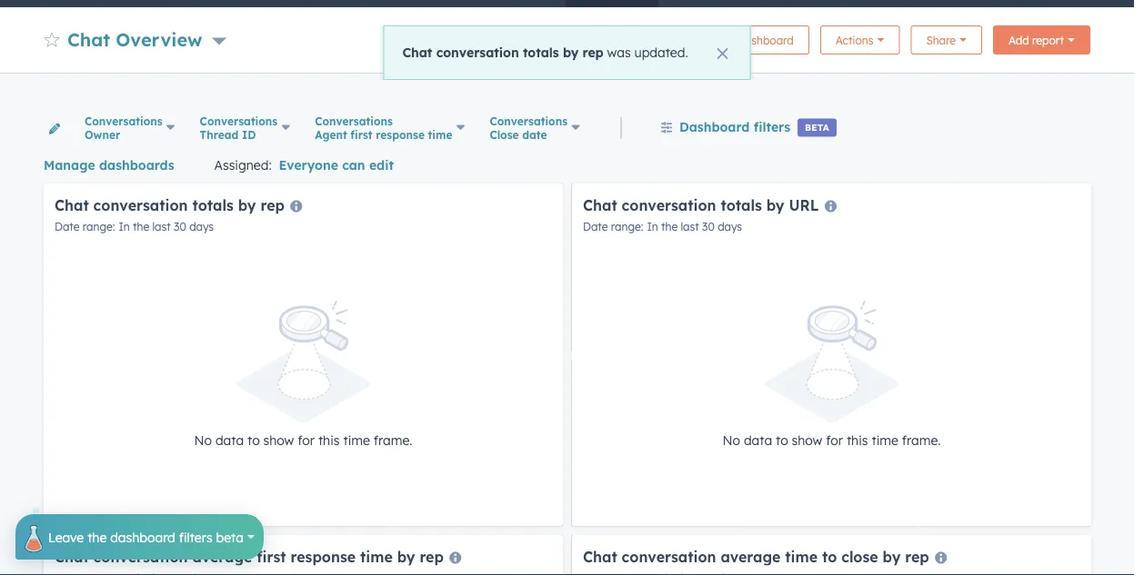 Task type: locate. For each thing, give the bounding box(es) containing it.
date range: in the last 30 days down chat conversation totals by rep at the left top
[[55, 220, 214, 234]]

rep inside button
[[420, 548, 444, 566]]

no data to show for this time frame. inside the chat conversation totals by url element
[[723, 433, 941, 449]]

1 vertical spatial first
[[257, 548, 286, 566]]

manage dashboards
[[44, 157, 174, 173]]

filters inside popup button
[[179, 530, 213, 546]]

data for rep
[[216, 433, 244, 449]]

chat inside button
[[583, 548, 617, 566]]

conversation for chat conversation totals by rep element
[[93, 196, 188, 214]]

no data to show for this time frame. for chat conversation totals by url
[[723, 433, 941, 449]]

date
[[522, 128, 547, 141]]

2 date from the left
[[583, 220, 608, 234]]

days for rep
[[189, 220, 214, 234]]

0 horizontal spatial days
[[189, 220, 214, 234]]

1 horizontal spatial date
[[583, 220, 608, 234]]

conversation for chat conversation average first response time by rep element
[[93, 548, 188, 566]]

30 down the chat conversation totals by url
[[702, 220, 715, 234]]

chat overview button
[[67, 26, 226, 52]]

1 days from the left
[[189, 220, 214, 234]]

30 inside the chat conversation totals by url element
[[702, 220, 715, 234]]

close image
[[717, 48, 728, 59]]

the for chat conversation totals by rep
[[133, 220, 149, 234]]

for inside the chat conversation totals by url element
[[826, 433, 843, 449]]

0 vertical spatial filters
[[754, 119, 791, 135]]

frame. inside chat conversation totals by rep element
[[374, 433, 413, 449]]

data inside the chat conversation totals by url element
[[744, 433, 772, 449]]

1 horizontal spatial the
[[133, 220, 149, 234]]

2 show from the left
[[792, 433, 823, 449]]

average inside button
[[721, 548, 781, 566]]

conversation inside chat conversation totals by rep element
[[93, 196, 188, 214]]

conversations for close
[[490, 114, 568, 128]]

0 horizontal spatial data
[[216, 433, 244, 449]]

range: down the chat conversation totals by url
[[611, 220, 644, 234]]

0 vertical spatial dashboard
[[738, 33, 794, 47]]

1 horizontal spatial show
[[792, 433, 823, 449]]

0 horizontal spatial date
[[55, 220, 80, 234]]

updated. for close icon
[[635, 45, 688, 61]]

0 vertical spatial first
[[351, 128, 373, 141]]

last inside the chat conversation totals by url element
[[681, 220, 699, 234]]

dashboard
[[738, 33, 794, 47], [110, 530, 175, 546]]

chat conversation average time to close by rep
[[583, 548, 929, 566]]

the right the leave
[[87, 530, 107, 546]]

1 horizontal spatial response
[[376, 128, 425, 141]]

to for rep
[[247, 433, 260, 449]]

to
[[247, 433, 260, 449], [776, 433, 788, 449], [822, 548, 837, 566]]

report
[[1033, 33, 1064, 47]]

range: for chat conversation totals by rep
[[83, 220, 115, 234]]

chat for chat conversation average time to close by rep
[[583, 548, 617, 566]]

filters
[[754, 119, 791, 135], [179, 530, 213, 546]]

create
[[701, 33, 735, 47]]

no inside chat conversation totals by rep element
[[194, 433, 212, 449]]

1 date from the left
[[55, 220, 80, 234]]

in down the chat conversation totals by url
[[647, 220, 658, 234]]

1 average from the left
[[192, 548, 252, 566]]

date range: in the last 30 days for chat conversation totals by url
[[583, 220, 742, 234]]

date range: in the last 30 days
[[55, 220, 214, 234], [583, 220, 742, 234]]

last for url
[[681, 220, 699, 234]]

data inside chat conversation totals by rep element
[[216, 433, 244, 449]]

2 horizontal spatial to
[[822, 548, 837, 566]]

first inside button
[[257, 548, 286, 566]]

in inside the chat conversation totals by url element
[[647, 220, 658, 234]]

show inside chat conversation totals by rep element
[[263, 433, 294, 449]]

alert
[[383, 25, 751, 80], [383, 25, 751, 80]]

filters inside "button"
[[754, 119, 791, 135]]

1 horizontal spatial data
[[744, 433, 772, 449]]

conversations inside conversations agent first response time
[[315, 114, 393, 128]]

0 horizontal spatial no data to show for this time frame.
[[194, 433, 413, 449]]

everyone can edit button
[[279, 155, 394, 176]]

date for chat conversation totals by url
[[583, 220, 608, 234]]

was
[[607, 45, 631, 61], [607, 45, 631, 61]]

1 horizontal spatial range:
[[611, 220, 644, 234]]

30 down chat conversation totals by rep at the left top
[[174, 220, 186, 234]]

last for rep
[[152, 220, 171, 234]]

first
[[351, 128, 373, 141], [257, 548, 286, 566]]

2 no data to show for this time frame. from the left
[[723, 433, 941, 449]]

0 horizontal spatial this
[[318, 433, 340, 449]]

2 date range: in the last 30 days from the left
[[583, 220, 742, 234]]

url
[[789, 196, 819, 214]]

date inside chat conversation totals by rep element
[[55, 220, 80, 234]]

no
[[194, 433, 212, 449], [723, 433, 741, 449]]

1 horizontal spatial in
[[647, 220, 658, 234]]

1 horizontal spatial for
[[826, 433, 843, 449]]

frame.
[[374, 433, 413, 449], [902, 433, 941, 449]]

frame. inside the chat conversation totals by url element
[[902, 433, 941, 449]]

0 horizontal spatial last
[[152, 220, 171, 234]]

last inside chat conversation totals by rep element
[[152, 220, 171, 234]]

30 inside chat conversation totals by rep element
[[174, 220, 186, 234]]

share
[[926, 33, 956, 47]]

by inside button
[[397, 548, 415, 566]]

4 conversations from the left
[[490, 114, 568, 128]]

average
[[192, 548, 252, 566], [721, 548, 781, 566]]

dashboard right the leave
[[110, 530, 175, 546]]

1 horizontal spatial days
[[718, 220, 742, 234]]

0 vertical spatial response
[[376, 128, 425, 141]]

1 horizontal spatial 30
[[702, 220, 715, 234]]

1 frame. from the left
[[374, 433, 413, 449]]

0 horizontal spatial 30
[[174, 220, 186, 234]]

0 horizontal spatial date range: in the last 30 days
[[55, 220, 214, 234]]

0 horizontal spatial for
[[298, 433, 315, 449]]

no for rep
[[194, 433, 212, 449]]

date inside the chat conversation totals by url element
[[583, 220, 608, 234]]

actions button
[[820, 25, 900, 55]]

conversation inside the chat conversation totals by url element
[[622, 196, 716, 214]]

no inside the chat conversation totals by url element
[[723, 433, 741, 449]]

1 data from the left
[[216, 433, 244, 449]]

1 horizontal spatial dashboard
[[738, 33, 794, 47]]

3 conversations from the left
[[315, 114, 393, 128]]

chat for chat conversation totals by rep
[[55, 196, 89, 214]]

the inside chat conversation totals by rep element
[[133, 220, 149, 234]]

0 horizontal spatial no
[[194, 433, 212, 449]]

1 vertical spatial dashboard
[[110, 530, 175, 546]]

1 vertical spatial response
[[291, 548, 356, 566]]

dashboard inside popup button
[[110, 530, 175, 546]]

range: inside the chat conversation totals by url element
[[611, 220, 644, 234]]

date range: in the last 30 days inside chat conversation totals by rep element
[[55, 220, 214, 234]]

2 frame. from the left
[[902, 433, 941, 449]]

to for url
[[776, 433, 788, 449]]

the down chat conversation totals by rep at the left top
[[133, 220, 149, 234]]

0 horizontal spatial the
[[87, 530, 107, 546]]

rep inside button
[[905, 548, 929, 566]]

dashboard inside button
[[738, 33, 794, 47]]

close
[[490, 128, 519, 141]]

1 date range: in the last 30 days from the left
[[55, 220, 214, 234]]

in
[[119, 220, 130, 234], [647, 220, 658, 234]]

range: down manage dashboards button
[[83, 220, 115, 234]]

for
[[298, 433, 315, 449], [826, 433, 843, 449]]

was for close image
[[607, 45, 631, 61]]

1 horizontal spatial average
[[721, 548, 781, 566]]

0 horizontal spatial average
[[192, 548, 252, 566]]

2 days from the left
[[718, 220, 742, 234]]

1 this from the left
[[318, 433, 340, 449]]

days down the chat conversation totals by url
[[718, 220, 742, 234]]

the
[[133, 220, 149, 234], [661, 220, 678, 234], [87, 530, 107, 546]]

1 show from the left
[[263, 433, 294, 449]]

share button
[[911, 25, 983, 55]]

2 average from the left
[[721, 548, 781, 566]]

updated.
[[635, 45, 688, 61], [635, 45, 688, 61]]

1 last from the left
[[152, 220, 171, 234]]

in inside chat conversation totals by rep element
[[119, 220, 130, 234]]

the inside "leave the dashboard filters beta" popup button
[[87, 530, 107, 546]]

2 horizontal spatial the
[[661, 220, 678, 234]]

dashboard filters
[[680, 119, 791, 135]]

1 30 from the left
[[174, 220, 186, 234]]

2 no from the left
[[723, 433, 741, 449]]

0 horizontal spatial dashboard
[[110, 530, 175, 546]]

conversation inside chat conversation average first response time by rep element
[[93, 548, 188, 566]]

date range: in the last 30 days down the chat conversation totals by url
[[583, 220, 742, 234]]

1 horizontal spatial first
[[351, 128, 373, 141]]

2 in from the left
[[647, 220, 658, 234]]

days down chat conversation totals by rep at the left top
[[189, 220, 214, 234]]

range: inside chat conversation totals by rep element
[[83, 220, 115, 234]]

1 no from the left
[[194, 433, 212, 449]]

2 30 from the left
[[702, 220, 715, 234]]

1 horizontal spatial last
[[681, 220, 699, 234]]

1 no data to show for this time frame. from the left
[[194, 433, 413, 449]]

0 horizontal spatial first
[[257, 548, 286, 566]]

totals
[[523, 45, 559, 61], [523, 45, 559, 61], [192, 196, 234, 214], [721, 196, 762, 214]]

this inside chat conversation totals by rep element
[[318, 433, 340, 449]]

frame. for chat conversation totals by rep
[[374, 433, 413, 449]]

1 range: from the left
[[83, 220, 115, 234]]

1 horizontal spatial frame.
[[902, 433, 941, 449]]

last down chat conversation totals by rep at the left top
[[152, 220, 171, 234]]

chat conversation totals by rep was updated. for close image
[[402, 45, 688, 61]]

time
[[428, 128, 453, 141], [343, 433, 370, 449], [872, 433, 899, 449], [360, 548, 393, 566], [785, 548, 818, 566]]

no data to show for this time frame. inside chat conversation totals by rep element
[[194, 433, 413, 449]]

average for time
[[721, 548, 781, 566]]

2 last from the left
[[681, 220, 699, 234]]

assigned:
[[214, 157, 272, 173]]

2 conversations from the left
[[200, 114, 278, 128]]

1 vertical spatial filters
[[179, 530, 213, 546]]

by
[[563, 45, 579, 61], [563, 45, 579, 61], [238, 196, 256, 214], [767, 196, 785, 214], [397, 548, 415, 566], [883, 548, 901, 566]]

0 horizontal spatial frame.
[[374, 433, 413, 449]]

1 horizontal spatial no data to show for this time frame.
[[723, 433, 941, 449]]

chat
[[67, 28, 110, 50], [402, 45, 432, 61], [402, 45, 432, 61], [55, 196, 89, 214], [583, 196, 617, 214], [55, 548, 89, 566], [583, 548, 617, 566]]

this inside the chat conversation totals by url element
[[847, 433, 868, 449]]

average inside button
[[192, 548, 252, 566]]

chat inside button
[[55, 548, 89, 566]]

this
[[318, 433, 340, 449], [847, 433, 868, 449]]

the down the chat conversation totals by url
[[661, 220, 678, 234]]

0 horizontal spatial filters
[[179, 530, 213, 546]]

conversation for the chat conversation totals by url element
[[622, 196, 716, 214]]

1 horizontal spatial to
[[776, 433, 788, 449]]

days inside the chat conversation totals by url element
[[718, 220, 742, 234]]

chat inside popup button
[[67, 28, 110, 50]]

show for url
[[792, 433, 823, 449]]

show inside the chat conversation totals by url element
[[792, 433, 823, 449]]

30 for rep
[[174, 220, 186, 234]]

chat conversation average first response time by rep
[[55, 548, 444, 566]]

2 for from the left
[[826, 433, 843, 449]]

dashboard right create
[[738, 33, 794, 47]]

range:
[[83, 220, 115, 234], [611, 220, 644, 234]]

conversations
[[85, 114, 162, 128], [200, 114, 278, 128], [315, 114, 393, 128], [490, 114, 568, 128]]

date
[[55, 220, 80, 234], [583, 220, 608, 234]]

1 horizontal spatial filters
[[754, 119, 791, 135]]

1 in from the left
[[119, 220, 130, 234]]

no data to show for this time frame. for chat conversation totals by rep
[[194, 433, 413, 449]]

edit
[[369, 157, 394, 173]]

last down the chat conversation totals by url
[[681, 220, 699, 234]]

response inside conversations agent first response time
[[376, 128, 425, 141]]

in down chat conversation totals by rep at the left top
[[119, 220, 130, 234]]

0 horizontal spatial show
[[263, 433, 294, 449]]

show for rep
[[263, 433, 294, 449]]

chat for chat conversation totals by url
[[583, 196, 617, 214]]

conversation inside the chat conversation average time to close by rep element
[[622, 548, 716, 566]]

1 for from the left
[[298, 433, 315, 449]]

0 horizontal spatial response
[[291, 548, 356, 566]]

time inside button
[[360, 548, 393, 566]]

1 horizontal spatial this
[[847, 433, 868, 449]]

assigned: everyone can edit
[[214, 157, 394, 173]]

conversation
[[436, 45, 519, 61], [436, 45, 519, 61], [93, 196, 188, 214], [622, 196, 716, 214], [93, 548, 188, 566], [622, 548, 716, 566]]

no for url
[[723, 433, 741, 449]]

2 range: from the left
[[611, 220, 644, 234]]

add report button
[[993, 25, 1091, 55]]

days
[[189, 220, 214, 234], [718, 220, 742, 234]]

0 horizontal spatial in
[[119, 220, 130, 234]]

no data to show for this time frame.
[[194, 433, 413, 449], [723, 433, 941, 449]]

1 conversations from the left
[[85, 114, 162, 128]]

conversations for thread
[[200, 114, 278, 128]]

1 horizontal spatial date range: in the last 30 days
[[583, 220, 742, 234]]

data
[[216, 433, 244, 449], [744, 433, 772, 449]]

rep
[[583, 45, 604, 61], [583, 45, 604, 61], [261, 196, 285, 214], [420, 548, 444, 566], [905, 548, 929, 566]]

days inside chat conversation totals by rep element
[[189, 220, 214, 234]]

date range: in the last 30 days inside the chat conversation totals by url element
[[583, 220, 742, 234]]

show
[[263, 433, 294, 449], [792, 433, 823, 449]]

agent
[[315, 128, 347, 141]]

2 this from the left
[[847, 433, 868, 449]]

0 horizontal spatial to
[[247, 433, 260, 449]]

response
[[376, 128, 425, 141], [291, 548, 356, 566]]

chat conversation totals by rep was updated.
[[402, 45, 688, 61], [402, 45, 688, 61]]

30
[[174, 220, 186, 234], [702, 220, 715, 234]]

the inside the chat conversation totals by url element
[[661, 220, 678, 234]]

conversations agent first response time
[[315, 114, 453, 141]]

last
[[152, 220, 171, 234], [681, 220, 699, 234]]

in for chat conversation totals by url
[[647, 220, 658, 234]]

conversations for agent
[[315, 114, 393, 128]]

2 data from the left
[[744, 433, 772, 449]]

for inside chat conversation totals by rep element
[[298, 433, 315, 449]]

actions
[[836, 33, 874, 47]]

1 horizontal spatial no
[[723, 433, 741, 449]]

0 horizontal spatial range:
[[83, 220, 115, 234]]



Task type: vqa. For each thing, say whether or not it's contained in the screenshot.
topmost Contacts link
no



Task type: describe. For each thing, give the bounding box(es) containing it.
conversations for owner
[[85, 114, 162, 128]]

for for chat conversation totals by rep
[[298, 433, 315, 449]]

response inside button
[[291, 548, 356, 566]]

time inside chat conversation totals by rep element
[[343, 433, 370, 449]]

conversations owner
[[85, 114, 162, 141]]

chat for chat conversation average first response time by rep
[[55, 548, 89, 566]]

conversations thread id
[[200, 114, 278, 141]]

overview
[[116, 28, 202, 50]]

close
[[842, 548, 879, 566]]

everyone
[[279, 157, 338, 173]]

chat overview banner
[[44, 20, 1091, 55]]

conversations close date
[[490, 114, 568, 141]]

date for chat conversation totals by rep
[[55, 220, 80, 234]]

was for close icon
[[607, 45, 631, 61]]

leave
[[48, 530, 84, 546]]

chat conversation average time to close by rep button
[[572, 536, 1092, 576]]

thread
[[200, 128, 239, 141]]

range: for chat conversation totals by url
[[611, 220, 644, 234]]

close image
[[717, 48, 728, 59]]

30 for url
[[702, 220, 715, 234]]

dashboard
[[680, 119, 750, 135]]

by inside button
[[883, 548, 901, 566]]

chat conversation totals by rep element
[[44, 184, 563, 527]]

chat conversation totals by rep was updated. for close icon
[[402, 45, 688, 61]]

chat overview
[[67, 28, 202, 50]]

in for chat conversation totals by rep
[[119, 220, 130, 234]]

time inside button
[[785, 548, 818, 566]]

owner
[[85, 128, 120, 141]]

chat conversation average first response time by rep element
[[44, 536, 563, 576]]

beta
[[805, 122, 829, 133]]

first inside conversations agent first response time
[[351, 128, 373, 141]]

time inside conversations agent first response time
[[428, 128, 453, 141]]

frame. for chat conversation totals by url
[[902, 433, 941, 449]]

the for chat conversation totals by url
[[661, 220, 678, 234]]

create dashboard
[[701, 33, 794, 47]]

add report
[[1009, 33, 1064, 47]]

conversation for the chat conversation average time to close by rep element
[[622, 548, 716, 566]]

create dashboard button
[[685, 25, 809, 55]]

beta
[[216, 530, 244, 546]]

dashboard filters button
[[660, 116, 791, 139]]

days for url
[[718, 220, 742, 234]]

can
[[342, 157, 365, 173]]

this for rep
[[318, 433, 340, 449]]

for for chat conversation totals by url
[[826, 433, 843, 449]]

chat conversation average first response time by rep button
[[44, 536, 563, 576]]

chat for chat overview
[[67, 28, 110, 50]]

leave the dashboard filters beta
[[48, 530, 244, 546]]

date range: in the last 30 days for chat conversation totals by rep
[[55, 220, 214, 234]]

chat conversation totals by rep
[[55, 196, 285, 214]]

this for url
[[847, 433, 868, 449]]

to inside button
[[822, 548, 837, 566]]

add
[[1009, 33, 1030, 47]]

leave the dashboard filters beta button
[[15, 508, 264, 560]]

updated. for close image
[[635, 45, 688, 61]]

id
[[242, 128, 256, 141]]

chat conversation totals by url element
[[572, 184, 1092, 527]]

manage dashboards button
[[44, 155, 174, 176]]

dashboards
[[99, 157, 174, 173]]

time inside the chat conversation totals by url element
[[872, 433, 899, 449]]

chat conversation average time to close by rep element
[[572, 536, 1092, 576]]

average for first
[[192, 548, 252, 566]]

manage
[[44, 157, 95, 173]]

chat conversation totals by url
[[583, 196, 819, 214]]

data for url
[[744, 433, 772, 449]]



